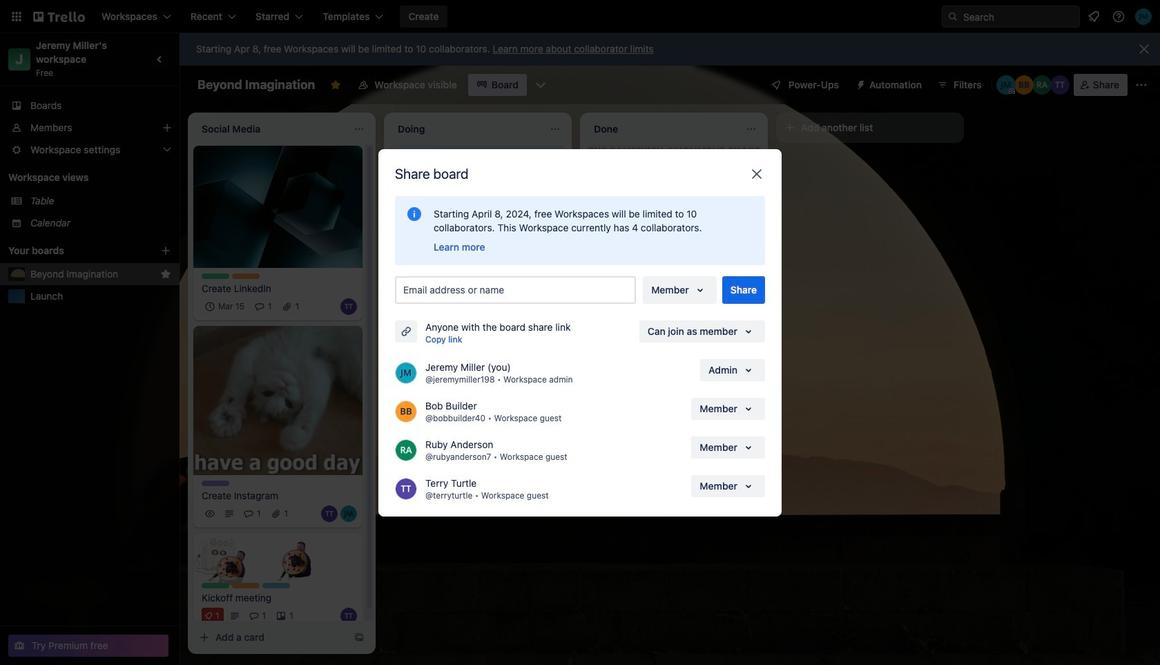 Task type: describe. For each thing, give the bounding box(es) containing it.
1 horizontal spatial ruby anderson (rubyanderson7) image
[[545, 323, 561, 340]]

starred icon image
[[160, 269, 171, 280]]

close image
[[749, 165, 766, 182]]

your boards with 2 items element
[[8, 243, 140, 259]]

color: bold red, title: "thoughts" element
[[398, 356, 426, 362]]

0 notifications image
[[1086, 8, 1103, 25]]

color: orange, title: none image for second color: green, title: none "icon" from the bottom of the page
[[232, 273, 260, 279]]

bob builder (bobbuilder40) image
[[1015, 75, 1034, 95]]

bob builder (bobbuilder40) image
[[395, 400, 417, 423]]

1 vertical spatial ruby anderson (rubyanderson7) image
[[395, 439, 417, 461]]

Search field
[[959, 6, 1080, 27]]

1 horizontal spatial create from template… image
[[746, 374, 757, 385]]

back to home image
[[33, 6, 85, 28]]

1 color: green, title: none image from the top
[[202, 273, 229, 279]]

1 vertical spatial create from template… image
[[550, 416, 561, 427]]

Email address or name text field
[[404, 280, 634, 300]]

add board image
[[160, 245, 171, 256]]

open information menu image
[[1113, 10, 1126, 23]]



Task type: vqa. For each thing, say whether or not it's contained in the screenshot.
Your boards with 2 items Element
yes



Task type: locate. For each thing, give the bounding box(es) containing it.
sm image
[[851, 74, 870, 93]]

primary element
[[0, 0, 1161, 33]]

1 vertical spatial color: green, title: none image
[[202, 583, 229, 589]]

None checkbox
[[442, 284, 514, 301]]

jeremy miller (jeremymiller198) image
[[997, 75, 1016, 95]]

ruby anderson (rubyanderson7) image down email address or name text box
[[545, 323, 561, 340]]

2 color: orange, title: none image from the top
[[232, 583, 260, 589]]

customize views image
[[534, 78, 548, 92]]

ruby anderson (rubyanderson7) image
[[545, 323, 561, 340], [395, 439, 417, 461]]

color: orange, title: none image for 1st color: green, title: none "icon" from the bottom of the page
[[232, 583, 260, 589]]

1 vertical spatial color: orange, title: none image
[[232, 583, 260, 589]]

search image
[[948, 11, 959, 22]]

terry turtle (terryturtle) image
[[341, 298, 357, 315]]

2 color: green, title: none image from the top
[[202, 583, 229, 589]]

terry turtle (terryturtle) image
[[1051, 75, 1070, 95], [506, 323, 522, 340], [395, 478, 417, 500], [321, 506, 338, 522], [341, 608, 357, 625]]

Board name text field
[[191, 74, 322, 96]]

color: sky, title: "sparkling" element
[[263, 583, 290, 589]]

None checkbox
[[202, 298, 249, 315]]

create from template… image
[[746, 374, 757, 385], [550, 416, 561, 427]]

color: green, title: none image left the color: sky, title: "sparkling" element
[[202, 583, 229, 589]]

0 vertical spatial ruby anderson (rubyanderson7) image
[[545, 323, 561, 340]]

0 horizontal spatial ruby anderson (rubyanderson7) image
[[395, 439, 417, 461]]

star or unstar board image
[[331, 79, 342, 91]]

color: purple, title: none image
[[202, 481, 229, 487]]

color: green, title: none image right starred icon
[[202, 273, 229, 279]]

0 vertical spatial create from template… image
[[746, 374, 757, 385]]

jeremy miller (jeremymiller198) image
[[1136, 8, 1153, 25], [525, 323, 542, 340], [395, 362, 417, 384], [341, 506, 357, 522]]

show menu image
[[1135, 78, 1149, 92]]

0 vertical spatial color: orange, title: none image
[[232, 273, 260, 279]]

0 vertical spatial color: green, title: none image
[[202, 273, 229, 279]]

color: green, title: none image
[[202, 273, 229, 279], [202, 583, 229, 589]]

ruby anderson (rubyanderson7) image down bob builder (bobbuilder40) image
[[395, 439, 417, 461]]

1 color: orange, title: none image from the top
[[232, 273, 260, 279]]

ruby anderson (rubyanderson7) image
[[1033, 75, 1052, 95]]

create from template… image
[[354, 632, 365, 643]]

0 horizontal spatial create from template… image
[[550, 416, 561, 427]]

color: orange, title: none image
[[232, 273, 260, 279], [232, 583, 260, 589]]



